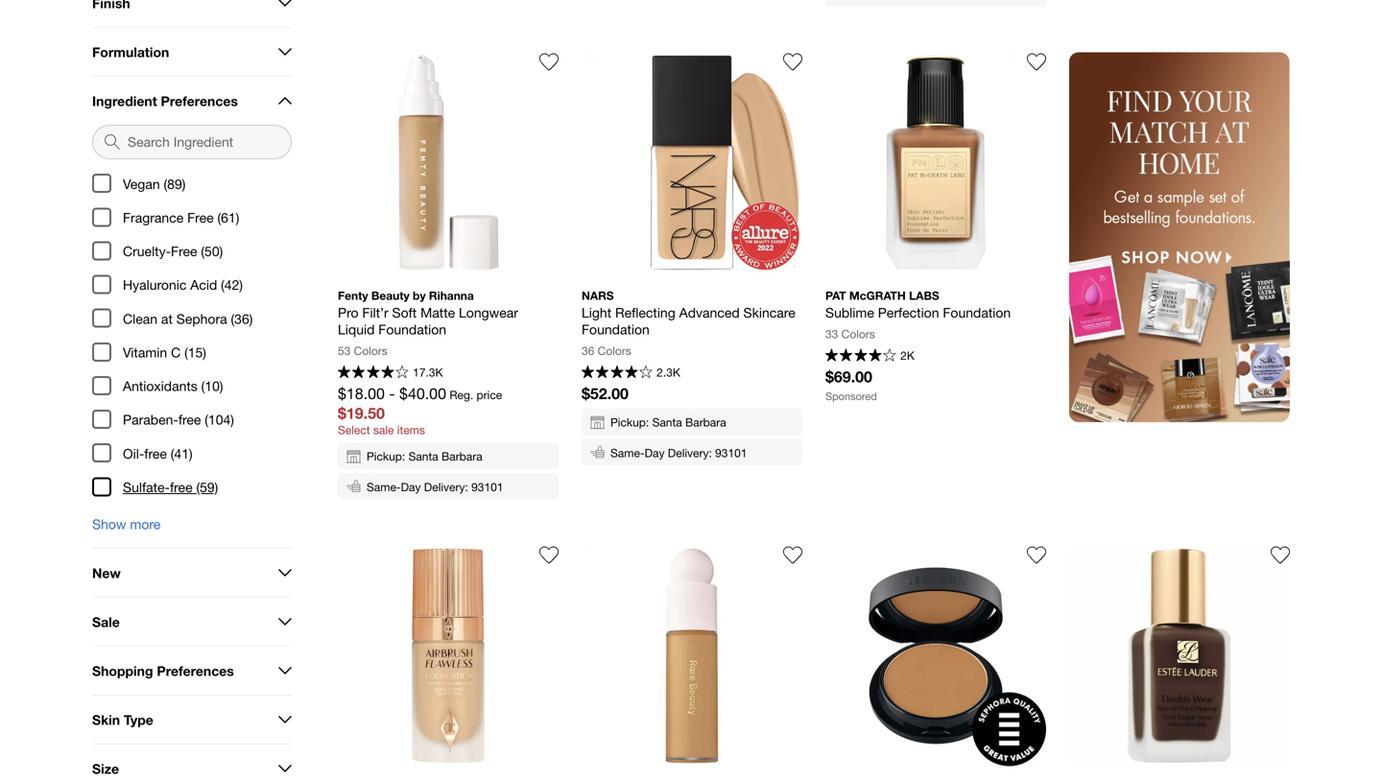 Task type: locate. For each thing, give the bounding box(es) containing it.
33
[[826, 327, 839, 341]]

pickup: down the $52.00
[[611, 416, 649, 429]]

paraben-
[[123, 412, 178, 428]]

preferences inside dropdown button
[[161, 93, 238, 109]]

size
[[92, 761, 119, 777]]

sign in to love estée lauder - double wear stay-in-place foundation image
[[1271, 546, 1291, 565]]

0 vertical spatial pickup: santa barbara
[[611, 416, 727, 429]]

sephora collection - best skin ever matte powder foundation image
[[826, 546, 1047, 767]]

(59)
[[196, 480, 218, 495]]

0 vertical spatial santa
[[653, 416, 682, 429]]

(41)
[[171, 446, 193, 462]]

day for matte
[[401, 480, 421, 494]]

1 vertical spatial free
[[144, 446, 167, 462]]

53
[[338, 344, 351, 358]]

foundation inside pat mcgrath labs sublime perfection foundation 33 colors
[[943, 305, 1011, 321]]

preferences down sale button
[[157, 663, 234, 679]]

1 vertical spatial barbara
[[442, 450, 483, 464]]

1 vertical spatial delivery:
[[424, 480, 468, 494]]

sign in to love rare beauty by selena gomez - liquid touch weightless foundation image
[[784, 546, 803, 565]]

colors down liquid in the top left of the page
[[354, 344, 388, 358]]

2k reviews element
[[901, 349, 915, 363]]

free left (41)
[[144, 446, 167, 462]]

santa
[[653, 416, 682, 429], [409, 450, 439, 464]]

0 vertical spatial day
[[645, 446, 665, 460]]

1 horizontal spatial same-day delivery: 93101
[[611, 446, 748, 460]]

0 vertical spatial same-
[[611, 446, 645, 460]]

delivery: down items
[[424, 480, 468, 494]]

pickup: down sale
[[367, 450, 405, 464]]

4 stars element up $69.00
[[826, 349, 897, 364]]

colors
[[842, 327, 876, 341], [354, 344, 388, 358], [598, 344, 632, 358]]

1 vertical spatial pickup:
[[367, 450, 405, 464]]

1 vertical spatial 93101
[[472, 480, 504, 494]]

1 horizontal spatial barbara
[[686, 416, 727, 429]]

(50)
[[201, 243, 223, 259]]

1 vertical spatial preferences
[[157, 663, 234, 679]]

colors inside fenty beauty by rihanna pro filt'r soft matte longwear liquid foundation 53 colors
[[354, 344, 388, 358]]

0 vertical spatial pickup:
[[611, 416, 649, 429]]

0 horizontal spatial same-day delivery: 93101
[[367, 480, 504, 494]]

foundation
[[943, 305, 1011, 321], [379, 322, 447, 338], [582, 322, 650, 338]]

vegan
[[123, 176, 160, 192]]

2 vertical spatial free
[[170, 480, 193, 495]]

same-day delivery: 93101 down 2.3k reviews element
[[611, 446, 748, 460]]

sublime
[[826, 305, 875, 321]]

(61)
[[218, 210, 239, 226]]

delivery: for matte
[[424, 480, 468, 494]]

barbara for colors
[[686, 416, 727, 429]]

0 vertical spatial preferences
[[161, 93, 238, 109]]

0 horizontal spatial 93101
[[472, 480, 504, 494]]

0 vertical spatial barbara
[[686, 416, 727, 429]]

sign in to love fenty beauty by rihanna - pro filt'r soft matte longwear liquid foundation image
[[540, 52, 559, 72]]

1 vertical spatial free
[[171, 243, 197, 259]]

nars - light reflecting advanced skincare foundation image
[[582, 52, 803, 273]]

fenty
[[338, 289, 368, 302]]

vegan (89)
[[123, 176, 186, 192]]

preferences for ingredient preferences
[[161, 93, 238, 109]]

sale
[[373, 423, 394, 437]]

sulfate-
[[123, 480, 170, 495]]

sephora
[[176, 311, 227, 327]]

1 horizontal spatial colors
[[598, 344, 632, 358]]

0 vertical spatial free
[[178, 412, 201, 428]]

0 vertical spatial same-day delivery: 93101
[[611, 446, 748, 460]]

day
[[645, 446, 665, 460], [401, 480, 421, 494]]

ingredient preferences button
[[92, 77, 292, 125]]

rihanna
[[429, 289, 474, 302]]

1 vertical spatial same-day delivery: 93101
[[367, 480, 504, 494]]

barbara
[[686, 416, 727, 429], [442, 450, 483, 464]]

at
[[161, 311, 173, 327]]

same-day delivery: 93101
[[611, 446, 748, 460], [367, 480, 504, 494]]

oil-free (41)
[[123, 446, 193, 462]]

free for cruelty-
[[171, 243, 197, 259]]

fragrance free (61)
[[123, 210, 239, 226]]

0 horizontal spatial same-
[[367, 480, 401, 494]]

1 vertical spatial same-
[[367, 480, 401, 494]]

0 horizontal spatial santa
[[409, 450, 439, 464]]

nars
[[582, 289, 614, 302]]

colors inside the nars light reflecting advanced skincare foundation 36 colors
[[598, 344, 632, 358]]

foundation down light
[[582, 322, 650, 338]]

4 stars element up the $52.00
[[582, 366, 653, 381]]

more
[[130, 516, 161, 532]]

same- down the $52.00
[[611, 446, 645, 460]]

reflecting
[[616, 305, 676, 321]]

0 horizontal spatial delivery:
[[424, 480, 468, 494]]

day down 2.3k
[[645, 446, 665, 460]]

items
[[397, 423, 425, 437]]

0 horizontal spatial colors
[[354, 344, 388, 358]]

foundation right perfection
[[943, 305, 1011, 321]]

by
[[413, 289, 426, 302]]

1 horizontal spatial pickup: santa barbara
[[611, 416, 727, 429]]

same-day delivery: 93101 for colors
[[611, 446, 748, 460]]

1 horizontal spatial delivery:
[[668, 446, 712, 460]]

santa for matte
[[409, 450, 439, 464]]

pickup: santa barbara
[[611, 416, 727, 429], [367, 450, 483, 464]]

93101
[[716, 446, 748, 460], [472, 480, 504, 494]]

free
[[187, 210, 214, 226], [171, 243, 197, 259]]

santa down items
[[409, 450, 439, 464]]

reg.
[[450, 388, 474, 402]]

vitamin c (15)
[[123, 345, 206, 361]]

delivery: down 2.3k
[[668, 446, 712, 460]]

shopping preferences button
[[92, 647, 292, 695]]

beauty
[[372, 289, 410, 302]]

1 vertical spatial santa
[[409, 450, 439, 464]]

day down items
[[401, 480, 421, 494]]

pickup: santa barbara down 2.3k reviews element
[[611, 416, 727, 429]]

cruelty-free (50)
[[123, 243, 223, 259]]

select
[[338, 423, 370, 437]]

free
[[178, 412, 201, 428], [144, 446, 167, 462], [170, 480, 193, 495]]

colors for $69.00
[[842, 327, 876, 341]]

1 horizontal spatial day
[[645, 446, 665, 460]]

(15)
[[184, 345, 206, 361]]

preferences
[[161, 93, 238, 109], [157, 663, 234, 679]]

santa down 2.3k reviews element
[[653, 416, 682, 429]]

colors down 'sublime'
[[842, 327, 876, 341]]

pickup: for matte
[[367, 450, 405, 464]]

foundation for $69.00
[[943, 305, 1011, 321]]

0 vertical spatial 93101
[[716, 446, 748, 460]]

preferences inside button
[[157, 663, 234, 679]]

free left (61)
[[187, 210, 214, 226]]

free left (104)
[[178, 412, 201, 428]]

0 horizontal spatial barbara
[[442, 450, 483, 464]]

same- down sale
[[367, 480, 401, 494]]

pickup: for colors
[[611, 416, 649, 429]]

1 horizontal spatial santa
[[653, 416, 682, 429]]

1 horizontal spatial foundation
[[582, 322, 650, 338]]

0 vertical spatial delivery:
[[668, 446, 712, 460]]

pickup: santa barbara down items
[[367, 450, 483, 464]]

1 horizontal spatial pickup:
[[611, 416, 649, 429]]

ingredient
[[92, 93, 157, 109]]

0 horizontal spatial day
[[401, 480, 421, 494]]

free left (50)
[[171, 243, 197, 259]]

1 vertical spatial day
[[401, 480, 421, 494]]

paraben-free (104)
[[123, 412, 234, 428]]

0 horizontal spatial pickup: santa barbara
[[367, 450, 483, 464]]

sponsored
[[826, 390, 877, 403]]

same-day delivery: 93101 down items
[[367, 480, 504, 494]]

$69.00
[[826, 368, 873, 386]]

4 stars element up $18.00
[[338, 366, 409, 381]]

2 horizontal spatial foundation
[[943, 305, 1011, 321]]

sale
[[92, 614, 120, 630]]

1 horizontal spatial 4 stars element
[[582, 366, 653, 381]]

colors inside pat mcgrath labs sublime perfection foundation 33 colors
[[842, 327, 876, 341]]

0 horizontal spatial 4 stars element
[[338, 366, 409, 381]]

2 horizontal spatial colors
[[842, 327, 876, 341]]

$18.00
[[338, 385, 385, 403]]

foundation inside the nars light reflecting advanced skincare foundation 36 colors
[[582, 322, 650, 338]]

preferences up search ingredient search box
[[161, 93, 238, 109]]

0 horizontal spatial foundation
[[379, 322, 447, 338]]

sign in to love nars - light reflecting advanced skincare foundation image
[[784, 52, 803, 72]]

free for paraben-
[[178, 412, 201, 428]]

$69.00 sponsored
[[826, 368, 877, 403]]

day for colors
[[645, 446, 665, 460]]

free left (59)
[[170, 480, 193, 495]]

skin type button
[[92, 696, 292, 744]]

pickup:
[[611, 416, 649, 429], [367, 450, 405, 464]]

free for fragrance
[[187, 210, 214, 226]]

antioxidants (10)
[[123, 378, 223, 394]]

free for sulfate-
[[170, 480, 193, 495]]

1 horizontal spatial same-
[[611, 446, 645, 460]]

0 vertical spatial free
[[187, 210, 214, 226]]

colors for $52.00
[[598, 344, 632, 358]]

1 vertical spatial pickup: santa barbara
[[367, 450, 483, 464]]

delivery:
[[668, 446, 712, 460], [424, 480, 468, 494]]

foundation down soft
[[379, 322, 447, 338]]

2 horizontal spatial 4 stars element
[[826, 349, 897, 364]]

0 horizontal spatial pickup:
[[367, 450, 405, 464]]

fenty beauty by rihanna - pro filt'r soft matte longwear liquid foundation image
[[338, 52, 559, 273]]

4 stars element
[[826, 349, 897, 364], [338, 366, 409, 381], [582, 366, 653, 381]]

colors right 36
[[598, 344, 632, 358]]

ingredient preferences
[[92, 93, 238, 109]]

1 horizontal spatial 93101
[[716, 446, 748, 460]]

same-
[[611, 446, 645, 460], [367, 480, 401, 494]]



Task type: vqa. For each thing, say whether or not it's contained in the screenshot.
Summer Fridays - Lip Butter Balm for Hydration & Shine image
no



Task type: describe. For each thing, give the bounding box(es) containing it.
filt'r
[[362, 305, 389, 321]]

price
[[477, 388, 502, 402]]

shopping preferences
[[92, 663, 234, 679]]

free for oil-
[[144, 446, 167, 462]]

hyaluronic
[[123, 277, 187, 293]]

c
[[171, 345, 181, 361]]

show
[[92, 516, 126, 532]]

$18.00 - $40.00 reg. price $19.50 select sale items
[[338, 385, 502, 437]]

same- for 36
[[611, 446, 645, 460]]

size button
[[92, 745, 292, 781]]

(10)
[[201, 378, 223, 394]]

vitamin
[[123, 345, 167, 361]]

liquid
[[338, 322, 375, 338]]

foundation for $52.00
[[582, 322, 650, 338]]

17.3k reviews element
[[413, 366, 443, 380]]

new
[[92, 565, 121, 581]]

93101 for light reflecting advanced skincare foundation
[[716, 446, 748, 460]]

fenty beauty by rihanna pro filt'r soft matte longwear liquid foundation 53 colors
[[338, 289, 522, 358]]

matte
[[421, 305, 455, 321]]

clean at sephora (36)
[[123, 311, 253, 327]]

(42)
[[221, 277, 243, 293]]

sign in to love charlotte tilbury - airbrush flawless longwear foundation image
[[540, 546, 559, 565]]

skincare
[[744, 305, 796, 321]]

formulation button
[[92, 28, 292, 76]]

(104)
[[205, 412, 234, 428]]

find your match at home | get a sample set of bestselling foundations. | shop now > image
[[1070, 52, 1291, 423]]

foundation inside fenty beauty by rihanna pro filt'r soft matte longwear liquid foundation 53 colors
[[379, 322, 447, 338]]

charlotte tilbury - airbrush flawless longwear foundation image
[[338, 546, 559, 767]]

shopping
[[92, 663, 153, 679]]

sale button
[[92, 598, 292, 646]]

show more
[[92, 516, 161, 532]]

barbara for matte
[[442, 450, 483, 464]]

(89)
[[164, 176, 186, 192]]

sulfate-free (59)
[[123, 480, 218, 495]]

light
[[582, 305, 612, 321]]

(36)
[[231, 311, 253, 327]]

delivery: for colors
[[668, 446, 712, 460]]

rare beauty by selena gomez - liquid touch weightless foundation image
[[582, 546, 803, 767]]

oil-
[[123, 446, 144, 462]]

cruelty-
[[123, 243, 171, 259]]

nars light reflecting advanced skincare foundation 36 colors
[[582, 289, 800, 358]]

ingredient preferences element
[[88, 125, 296, 548]]

$19.50
[[338, 404, 385, 423]]

estée lauder - double wear stay-in-place foundation image
[[1070, 546, 1291, 767]]

2.3k reviews element
[[657, 366, 681, 380]]

$52.00
[[582, 385, 629, 403]]

formulation
[[92, 44, 169, 60]]

$40.00
[[400, 385, 447, 403]]

skin
[[92, 712, 120, 728]]

2.3k
[[657, 366, 681, 380]]

new button
[[92, 549, 292, 597]]

4 stars element for $69.00
[[826, 349, 897, 364]]

acid
[[190, 277, 217, 293]]

hyaluronic acid (42)
[[123, 277, 243, 293]]

pat
[[826, 289, 847, 302]]

93101 for pro filt'r soft matte longwear liquid foundation
[[472, 480, 504, 494]]

perfection
[[878, 305, 940, 321]]

pickup: santa barbara for colors
[[611, 416, 727, 429]]

pro
[[338, 305, 359, 321]]

longwear
[[459, 305, 519, 321]]

sign in to love pat mcgrath labs - sublime perfection foundation image
[[1027, 52, 1047, 72]]

-
[[389, 385, 395, 403]]

17.3k
[[413, 366, 443, 380]]

pickup: santa barbara for matte
[[367, 450, 483, 464]]

fragrance
[[123, 210, 184, 226]]

skin type
[[92, 712, 153, 728]]

soft
[[392, 305, 417, 321]]

santa for colors
[[653, 416, 682, 429]]

clean
[[123, 311, 158, 327]]

36
[[582, 344, 595, 358]]

mcgrath
[[850, 289, 906, 302]]

show more button
[[92, 508, 292, 548]]

pat mcgrath labs - sublime perfection foundation image
[[826, 52, 1047, 273]]

Search Ingredient search field
[[120, 126, 291, 158]]

4 stars element for $52.00
[[582, 366, 653, 381]]

same-day delivery: 93101 for matte
[[367, 480, 504, 494]]

2k
[[901, 349, 915, 363]]

type
[[124, 712, 153, 728]]

preferences for shopping preferences
[[157, 663, 234, 679]]

sign in to love sephora collection - best skin ever matte powder foundation image
[[1027, 546, 1047, 565]]

advanced
[[680, 305, 740, 321]]

labs
[[909, 289, 940, 302]]

same- for soft
[[367, 480, 401, 494]]

pat mcgrath labs sublime perfection foundation 33 colors
[[826, 289, 1011, 341]]

antioxidants
[[123, 378, 198, 394]]



